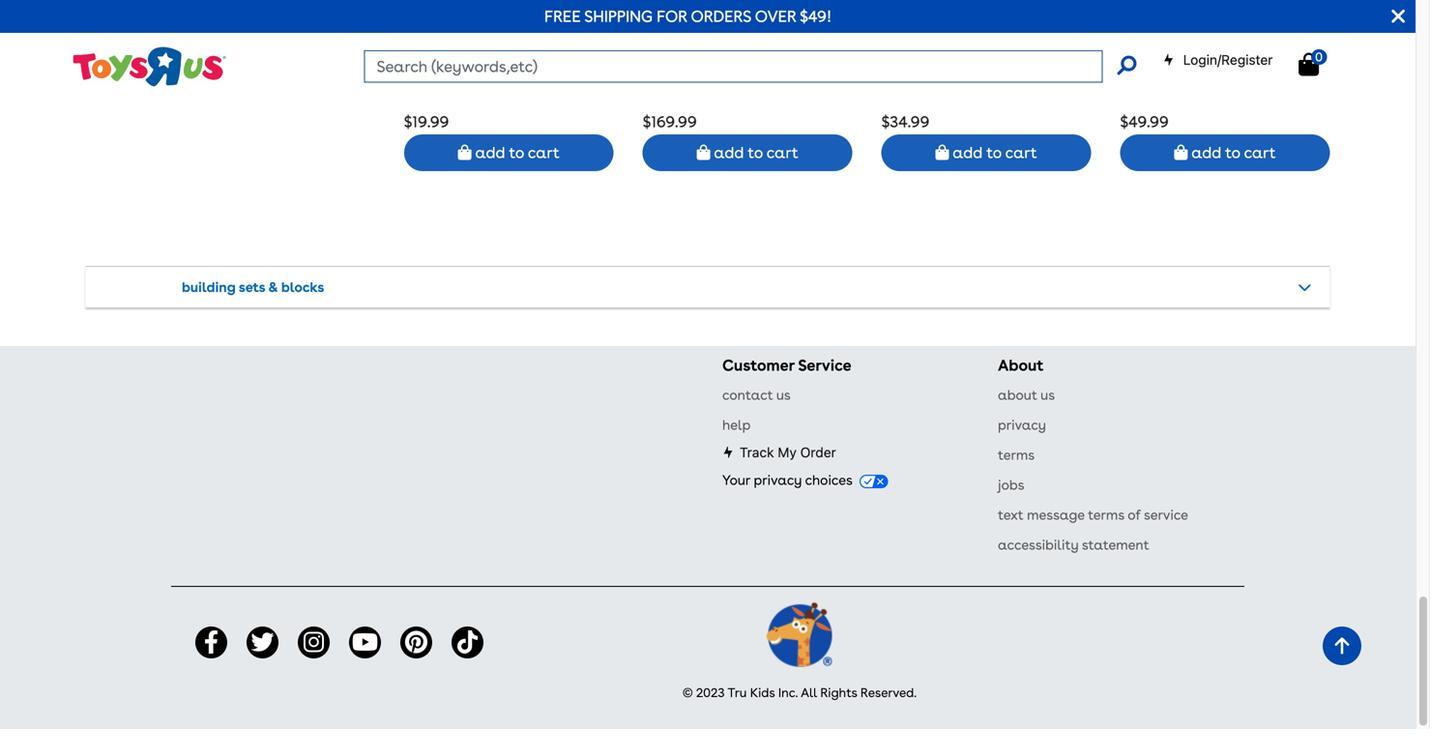 Task type: describe. For each thing, give the bounding box(es) containing it.
free shipping for orders over $49!
[[545, 7, 832, 26]]

about
[[998, 387, 1038, 404]]

track my order button
[[723, 445, 837, 461]]

add to cart for lego® speed champions mercedes- amg f1 w12 e performance & mercedes-amg project one
[[950, 143, 1038, 162]]

contact
[[723, 387, 773, 404]]

classic
[[1263, 36, 1324, 57]]

$49!
[[800, 7, 832, 26]]

statement
[[1082, 537, 1150, 554]]

excavator
[[476, 78, 561, 99]]

cart for lego®  duplo® classic alphabet town 10935 building toy set (87 pieces)
[[1245, 143, 1277, 162]]

the
[[800, 36, 830, 57]]

w12
[[947, 78, 981, 99]]

to for lego® star wars: the rise of skywalker millennium falcon 75257 building kit (1,351 pieces)
[[748, 143, 763, 162]]

text
[[998, 507, 1024, 524]]

performance
[[883, 99, 989, 120]]

sets
[[239, 279, 265, 296]]

shopping bag image for lego®  duplo® construction truck & tracked excavator 10931 building toy (20 pieces)
[[458, 145, 472, 160]]

help link
[[723, 417, 751, 434]]

track
[[740, 445, 775, 461]]

jobs link
[[998, 477, 1025, 494]]

wars:
[[748, 36, 796, 57]]

champions
[[883, 57, 978, 78]]

for
[[657, 7, 688, 26]]

project
[[1013, 120, 1070, 140]]

$49.99
[[1121, 112, 1169, 131]]

building inside "lego®  duplo® classic alphabet town 10935 building toy set (87 pieces) $49.99"
[[1122, 78, 1188, 99]]

building sets & blocks
[[182, 279, 324, 296]]

e
[[985, 78, 995, 99]]

about
[[998, 356, 1044, 375]]

privacy link
[[998, 417, 1047, 434]]

privacy choices icon image
[[860, 475, 888, 489]]

your
[[723, 472, 751, 489]]

my
[[778, 445, 797, 461]]

lego® for lego® star wars: the rise of skywalker millennium falcon 75257 building kit (1,351 pieces)
[[644, 36, 705, 57]]

toy inside "lego®  duplo® classic alphabet town 10935 building toy set (87 pieces) $49.99"
[[1192, 78, 1222, 99]]

0
[[1316, 49, 1324, 64]]

one
[[883, 141, 917, 161]]

set
[[1226, 78, 1253, 99]]

lego®  duplo® construction truck & tracked excavator 10931 building toy (20 pieces) link
[[405, 36, 607, 120]]

building sets & blocks link
[[86, 272, 1331, 303]]

10931
[[565, 78, 607, 99]]

message
[[1028, 507, 1085, 524]]

& inside 'lego® speed champions mercedes- amg f1 w12 e performance & mercedes-amg project one'
[[993, 99, 1005, 120]]

track my order
[[740, 445, 837, 461]]

truck
[[516, 57, 561, 78]]

help
[[723, 417, 751, 434]]

lego® for lego® speed champions mercedes- amg f1 w12 e performance & mercedes-amg project one
[[883, 36, 944, 57]]

customer
[[723, 356, 795, 375]]

duplo® for alphabet
[[1187, 36, 1259, 57]]

duplo® for truck
[[470, 36, 543, 57]]

1 vertical spatial terms
[[1088, 507, 1125, 524]]

your privacy choices
[[723, 472, 856, 489]]

shopping bag image for lego®  duplo® classic alphabet town 10935 building toy set (87 pieces)
[[1175, 145, 1188, 160]]

over
[[755, 7, 797, 26]]

0 horizontal spatial &
[[268, 279, 278, 296]]

$19.99
[[404, 112, 449, 131]]

tru
[[728, 685, 747, 700]]

accessibility statement link
[[998, 537, 1150, 554]]

add for lego® star wars: the rise of skywalker millennium falcon 75257 building kit (1,351 pieces)
[[714, 143, 744, 162]]

building inside lego®  duplo® construction truck & tracked excavator 10931 building toy (20 pieces) $19.99
[[405, 99, 472, 120]]

about us
[[998, 387, 1056, 404]]

(20
[[510, 99, 536, 120]]

construction
[[405, 57, 513, 78]]

lego® star wars: the rise of skywalker millennium falcon 75257 building kit (1,351 pieces) link
[[644, 36, 837, 140]]

cart for lego® star wars: the rise of skywalker millennium falcon 75257 building kit (1,351 pieces)
[[767, 143, 799, 162]]

building inside lego® star wars: the rise of skywalker millennium falcon 75257 building kit (1,351 pieces)
[[697, 99, 764, 120]]

star
[[709, 36, 744, 57]]

falcon
[[739, 78, 795, 99]]

add for lego®  duplo® construction truck & tracked excavator 10931 building toy (20 pieces)
[[475, 143, 505, 162]]

terms link
[[998, 447, 1035, 464]]

lego®  duplo® classic alphabet town 10935 building toy set (87 pieces) $49.99
[[1121, 36, 1324, 131]]

f1
[[927, 78, 943, 99]]

free
[[545, 7, 581, 26]]

rights
[[821, 685, 858, 700]]

login/register
[[1184, 52, 1274, 68]]

1 vertical spatial privacy
[[754, 472, 802, 489]]

lego® speed champions mercedes- amg f1 w12 e performance & mercedes-amg project one link
[[883, 36, 1070, 161]]

shopping bag image for lego® star wars: the rise of skywalker millennium falcon 75257 building kit (1,351 pieces)
[[697, 145, 711, 160]]

© 2023 tru kids inc. all rights reserved.
[[683, 685, 917, 700]]

close button image
[[1392, 6, 1406, 27]]

of inside lego® star wars: the rise of skywalker millennium falcon 75257 building kit (1,351 pieces)
[[681, 57, 698, 78]]

(87
[[1257, 78, 1282, 99]]



Task type: vqa. For each thing, say whether or not it's contained in the screenshot.
'sets'
yes



Task type: locate. For each thing, give the bounding box(es) containing it.
terms
[[998, 447, 1035, 464], [1088, 507, 1125, 524]]

order
[[801, 445, 837, 461]]

shopping bag image
[[1299, 53, 1320, 76], [458, 145, 472, 160], [936, 145, 950, 160]]

1 horizontal spatial shopping bag image
[[936, 145, 950, 160]]

$169.99
[[643, 112, 697, 131]]

add to cart button for lego® speed champions mercedes- amg f1 w12 e performance & mercedes-amg project one
[[882, 135, 1092, 171]]

0 link
[[1299, 49, 1339, 77]]

1 shopping bag image from the left
[[697, 145, 711, 160]]

millennium
[[644, 78, 734, 99]]

2 add to cart button from the left
[[643, 135, 853, 171]]

& inside lego®  duplo® construction truck & tracked excavator 10931 building toy (20 pieces) $19.99
[[565, 57, 578, 78]]

2023
[[696, 685, 725, 700]]

cart down (87
[[1245, 143, 1277, 162]]

free shipping for orders over $49! link
[[545, 7, 832, 26]]

town
[[1204, 57, 1249, 78]]

2 duplo® from the left
[[1187, 36, 1259, 57]]

lego® speed champions mercedes- amg f1 w12 e performance & mercedes-amg project one
[[883, 36, 1070, 161]]

0 vertical spatial of
[[681, 57, 698, 78]]

amg left f1
[[883, 78, 923, 99]]

toy
[[1192, 78, 1222, 99], [476, 99, 506, 120]]

add for lego® speed champions mercedes- amg f1 w12 e performance & mercedes-amg project one
[[953, 143, 983, 162]]

cart down kit
[[767, 143, 799, 162]]

shopping bag image down the $169.99
[[697, 145, 711, 160]]

add for lego®  duplo® classic alphabet town 10935 building toy set (87 pieces)
[[1192, 143, 1222, 162]]

toy down 'town'
[[1192, 78, 1222, 99]]

1 horizontal spatial shopping bag image
[[1175, 145, 1188, 160]]

0 horizontal spatial shopping bag image
[[697, 145, 711, 160]]

& right sets
[[268, 279, 278, 296]]

to for lego®  duplo® classic alphabet town 10935 building toy set (87 pieces)
[[1226, 143, 1241, 162]]

contact us
[[723, 387, 791, 404]]

4 add to cart from the left
[[1188, 143, 1277, 162]]

shopping bag image for lego® speed champions mercedes- amg f1 w12 e performance & mercedes-amg project one
[[936, 145, 950, 160]]

add
[[475, 143, 505, 162], [714, 143, 744, 162], [953, 143, 983, 162], [1192, 143, 1222, 162]]

1 vertical spatial &
[[993, 99, 1005, 120]]

3 add from the left
[[953, 143, 983, 162]]

add to cart for lego®  duplo® classic alphabet town 10935 building toy set (87 pieces)
[[1188, 143, 1277, 162]]

0 horizontal spatial toy
[[476, 99, 506, 120]]

all
[[801, 685, 818, 700]]

0 vertical spatial amg
[[883, 78, 923, 99]]

4 add from the left
[[1192, 143, 1222, 162]]

add to cart button down kit
[[643, 135, 853, 171]]

jobs
[[998, 477, 1025, 494]]

0 horizontal spatial of
[[681, 57, 698, 78]]

to down the (20
[[509, 143, 524, 162]]

terms up jobs
[[998, 447, 1035, 464]]

0 vertical spatial privacy
[[998, 417, 1047, 434]]

pieces) inside lego® star wars: the rise of skywalker millennium falcon 75257 building kit (1,351 pieces)
[[644, 120, 700, 140]]

lego® inside lego® star wars: the rise of skywalker millennium falcon 75257 building kit (1,351 pieces)
[[644, 36, 705, 57]]

1 duplo® from the left
[[470, 36, 543, 57]]

1 horizontal spatial pieces)
[[644, 120, 700, 140]]

add to cart button for lego® star wars: the rise of skywalker millennium falcon 75257 building kit (1,351 pieces)
[[643, 135, 853, 171]]

lego®
[[405, 36, 466, 57], [644, 36, 705, 57], [883, 36, 944, 57], [1122, 36, 1183, 57]]

add down "lego®  duplo® classic alphabet town 10935 building toy set (87 pieces) $49.99"
[[1192, 143, 1222, 162]]

customer service
[[723, 356, 852, 375]]

cart for lego®  duplo® construction truck & tracked excavator 10931 building toy (20 pieces)
[[528, 143, 560, 162]]

3 add to cart button from the left
[[882, 135, 1092, 171]]

privacy
[[998, 417, 1047, 434], [754, 472, 802, 489]]

duplo® inside lego®  duplo® construction truck & tracked excavator 10931 building toy (20 pieces) $19.99
[[470, 36, 543, 57]]

1 horizontal spatial toy
[[1192, 78, 1222, 99]]

toy inside lego®  duplo® construction truck & tracked excavator 10931 building toy (20 pieces) $19.99
[[476, 99, 506, 120]]

add to cart button down set
[[1121, 135, 1331, 171]]

terms up 'statement'
[[1088, 507, 1125, 524]]

to down the e
[[987, 143, 1002, 162]]

0 vertical spatial mercedes-
[[982, 57, 1068, 78]]

add to cart down the (20
[[472, 143, 560, 162]]

1 add to cart from the left
[[472, 143, 560, 162]]

mercedes-
[[982, 57, 1068, 78], [883, 120, 968, 140]]

add to cart down project
[[950, 143, 1038, 162]]

login/register button
[[1164, 50, 1274, 70]]

4 add to cart button from the left
[[1121, 135, 1331, 171]]

service
[[1144, 507, 1189, 524]]

1 to from the left
[[509, 143, 524, 162]]

of up millennium
[[681, 57, 698, 78]]

$34.99
[[882, 112, 930, 131]]

0 vertical spatial toy
[[1192, 78, 1222, 99]]

2 us from the left
[[1041, 387, 1056, 404]]

1 horizontal spatial terms
[[1088, 507, 1125, 524]]

lego® for lego®  duplo® classic alphabet town 10935 building toy set (87 pieces) $49.99
[[1122, 36, 1183, 57]]

lego® for lego®  duplo® construction truck & tracked excavator 10931 building toy (20 pieces) $19.99
[[405, 36, 466, 57]]

3 cart from the left
[[1006, 143, 1038, 162]]

1 horizontal spatial us
[[1041, 387, 1056, 404]]

10935
[[1253, 57, 1300, 78]]

choices
[[806, 472, 853, 489]]

(1,351
[[796, 99, 837, 120]]

3 lego® from the left
[[883, 36, 944, 57]]

add down excavator
[[475, 143, 505, 162]]

to for lego® speed champions mercedes- amg f1 w12 e performance & mercedes-amg project one
[[987, 143, 1002, 162]]

4 to from the left
[[1226, 143, 1241, 162]]

skywalker
[[702, 57, 788, 78]]

lego® up champions at the top right
[[883, 36, 944, 57]]

shipping
[[585, 7, 653, 26]]

pieces) down alphabet at right top
[[1122, 99, 1178, 120]]

pieces) inside lego®  duplo® construction truck & tracked excavator 10931 building toy (20 pieces) $19.99
[[540, 99, 596, 120]]

0 horizontal spatial pieces)
[[540, 99, 596, 120]]

& down the e
[[993, 99, 1005, 120]]

2 add to cart from the left
[[711, 143, 799, 162]]

add to cart button for lego®  duplo® classic alphabet town 10935 building toy set (87 pieces)
[[1121, 135, 1331, 171]]

pieces) inside "lego®  duplo® classic alphabet town 10935 building toy set (87 pieces) $49.99"
[[1122, 99, 1178, 120]]

building down alphabet at right top
[[1122, 78, 1188, 99]]

amg down the e
[[968, 120, 1008, 140]]

2 shopping bag image from the left
[[1175, 145, 1188, 160]]

to for lego®  duplo® construction truck & tracked excavator 10931 building toy (20 pieces)
[[509, 143, 524, 162]]

0 horizontal spatial mercedes-
[[883, 120, 968, 140]]

©
[[683, 685, 693, 700]]

of
[[681, 57, 698, 78], [1128, 507, 1141, 524]]

Enter Keyword or Item No. search field
[[364, 50, 1103, 83]]

reserved.
[[861, 685, 917, 700]]

1 horizontal spatial amg
[[968, 120, 1008, 140]]

lego®  duplo® classic alphabet town 10935 building toy set (87 pieces) link
[[1122, 36, 1324, 120]]

duplo® up truck
[[470, 36, 543, 57]]

add to cart down kit
[[711, 143, 799, 162]]

1 horizontal spatial duplo®
[[1187, 36, 1259, 57]]

0 vertical spatial &
[[565, 57, 578, 78]]

orders
[[691, 7, 752, 26]]

4 cart from the left
[[1245, 143, 1277, 162]]

75257
[[644, 99, 693, 120]]

add to cart down set
[[1188, 143, 1277, 162]]

tracked
[[405, 78, 472, 99]]

cart for lego® speed champions mercedes- amg f1 w12 e performance & mercedes-amg project one
[[1006, 143, 1038, 162]]

2 to from the left
[[748, 143, 763, 162]]

2 cart from the left
[[767, 143, 799, 162]]

0 horizontal spatial building
[[405, 99, 472, 120]]

us
[[777, 387, 791, 404], [1041, 387, 1056, 404]]

kit
[[769, 99, 791, 120]]

cart down project
[[1006, 143, 1038, 162]]

0 horizontal spatial terms
[[998, 447, 1035, 464]]

add to cart button
[[404, 135, 614, 171], [643, 135, 853, 171], [882, 135, 1092, 171], [1121, 135, 1331, 171]]

0 horizontal spatial us
[[777, 387, 791, 404]]

1 horizontal spatial of
[[1128, 507, 1141, 524]]

kids
[[750, 685, 775, 700]]

inc.
[[779, 685, 798, 700]]

accessibility statement
[[998, 537, 1150, 554]]

add to cart for lego® star wars: the rise of skywalker millennium falcon 75257 building kit (1,351 pieces)
[[711, 143, 799, 162]]

1 vertical spatial amg
[[968, 120, 1008, 140]]

building down "falcon"
[[697, 99, 764, 120]]

alphabet
[[1122, 57, 1200, 78]]

us right about
[[1041, 387, 1056, 404]]

us for customer service
[[777, 387, 791, 404]]

1 horizontal spatial privacy
[[998, 417, 1047, 434]]

3 add to cart from the left
[[950, 143, 1038, 162]]

amg
[[883, 78, 923, 99], [968, 120, 1008, 140]]

lego®  duplo® construction truck & tracked excavator 10931 building toy (20 pieces) $19.99
[[404, 36, 607, 131]]

text message terms of service
[[998, 507, 1189, 524]]

1 horizontal spatial building
[[697, 99, 764, 120]]

0 horizontal spatial duplo®
[[470, 36, 543, 57]]

1 vertical spatial of
[[1128, 507, 1141, 524]]

of left service
[[1128, 507, 1141, 524]]

1 vertical spatial toy
[[476, 99, 506, 120]]

2 add from the left
[[714, 143, 744, 162]]

blocks
[[281, 279, 324, 296]]

pieces) down 10931
[[540, 99, 596, 120]]

mercedes- down 'performance'
[[883, 120, 968, 140]]

lego® up 'rise'
[[644, 36, 705, 57]]

to down set
[[1226, 143, 1241, 162]]

mercedes- up the e
[[982, 57, 1068, 78]]

2 vertical spatial &
[[268, 279, 278, 296]]

contact us link
[[723, 387, 791, 404]]

us down customer service on the right of the page
[[777, 387, 791, 404]]

add to cart button down the e
[[882, 135, 1092, 171]]

add down 'performance'
[[953, 143, 983, 162]]

service
[[798, 356, 852, 375]]

add to cart button down the (20
[[404, 135, 614, 171]]

1 add from the left
[[475, 143, 505, 162]]

1 lego® from the left
[[405, 36, 466, 57]]

1 horizontal spatial mercedes-
[[982, 57, 1068, 78]]

about us link
[[998, 387, 1056, 404]]

cart down the (20
[[528, 143, 560, 162]]

0 horizontal spatial amg
[[883, 78, 923, 99]]

speed
[[948, 36, 999, 57]]

1 horizontal spatial &
[[565, 57, 578, 78]]

0 horizontal spatial shopping bag image
[[458, 145, 472, 160]]

lego® up alphabet at right top
[[1122, 36, 1183, 57]]

privacy down 'about us'
[[998, 417, 1047, 434]]

text message terms of service link
[[998, 507, 1189, 524]]

building down tracked in the left of the page
[[405, 99, 472, 120]]

2 horizontal spatial pieces)
[[1122, 99, 1178, 120]]

lego® inside 'lego® speed champions mercedes- amg f1 w12 e performance & mercedes-amg project one'
[[883, 36, 944, 57]]

2 lego® from the left
[[644, 36, 705, 57]]

2 horizontal spatial building
[[1122, 78, 1188, 99]]

add to cart for lego®  duplo® construction truck & tracked excavator 10931 building toy (20 pieces)
[[472, 143, 560, 162]]

1 vertical spatial mercedes-
[[883, 120, 968, 140]]

building
[[1122, 78, 1188, 99], [405, 99, 472, 120], [697, 99, 764, 120]]

&
[[565, 57, 578, 78], [993, 99, 1005, 120], [268, 279, 278, 296]]

shopping bag image down "lego®  duplo® classic alphabet town 10935 building toy set (87 pieces) $49.99"
[[1175, 145, 1188, 160]]

2 horizontal spatial &
[[993, 99, 1005, 120]]

None search field
[[364, 50, 1137, 83]]

lego® up construction
[[405, 36, 466, 57]]

2 horizontal spatial shopping bag image
[[1299, 53, 1320, 76]]

us for about
[[1041, 387, 1056, 404]]

4 lego® from the left
[[1122, 36, 1183, 57]]

pieces)
[[540, 99, 596, 120], [1122, 99, 1178, 120], [644, 120, 700, 140]]

accessibility
[[998, 537, 1079, 554]]

product-tab tab panel
[[71, 0, 1348, 309]]

& up 10931
[[565, 57, 578, 78]]

1 us from the left
[[777, 387, 791, 404]]

lego® star wars: the rise of skywalker millennium falcon 75257 building kit (1,351 pieces)
[[644, 36, 837, 140]]

cart
[[528, 143, 560, 162], [767, 143, 799, 162], [1006, 143, 1038, 162], [1245, 143, 1277, 162]]

to down "falcon"
[[748, 143, 763, 162]]

add to cart button for lego®  duplo® construction truck & tracked excavator 10931 building toy (20 pieces)
[[404, 135, 614, 171]]

toys r us image
[[71, 45, 226, 89]]

lego® inside lego®  duplo® construction truck & tracked excavator 10931 building toy (20 pieces) $19.99
[[405, 36, 466, 57]]

rise
[[644, 57, 677, 78]]

lego® inside "lego®  duplo® classic alphabet town 10935 building toy set (87 pieces) $49.99"
[[1122, 36, 1183, 57]]

0 horizontal spatial privacy
[[754, 472, 802, 489]]

3 to from the left
[[987, 143, 1002, 162]]

shopping bag image inside 0 link
[[1299, 53, 1320, 76]]

1 add to cart button from the left
[[404, 135, 614, 171]]

shopping bag image
[[697, 145, 711, 160], [1175, 145, 1188, 160]]

building
[[182, 279, 236, 296]]

add to cart
[[472, 143, 560, 162], [711, 143, 799, 162], [950, 143, 1038, 162], [1188, 143, 1277, 162]]

privacy down track my order button
[[754, 472, 802, 489]]

duplo® up 'town'
[[1187, 36, 1259, 57]]

0 vertical spatial terms
[[998, 447, 1035, 464]]

add down lego® star wars: the rise of skywalker millennium falcon 75257 building kit (1,351 pieces)
[[714, 143, 744, 162]]

toy left the (20
[[476, 99, 506, 120]]

1 cart from the left
[[528, 143, 560, 162]]

duplo® inside "lego®  duplo® classic alphabet town 10935 building toy set (87 pieces) $49.99"
[[1187, 36, 1259, 57]]

pieces) down 75257
[[644, 120, 700, 140]]



